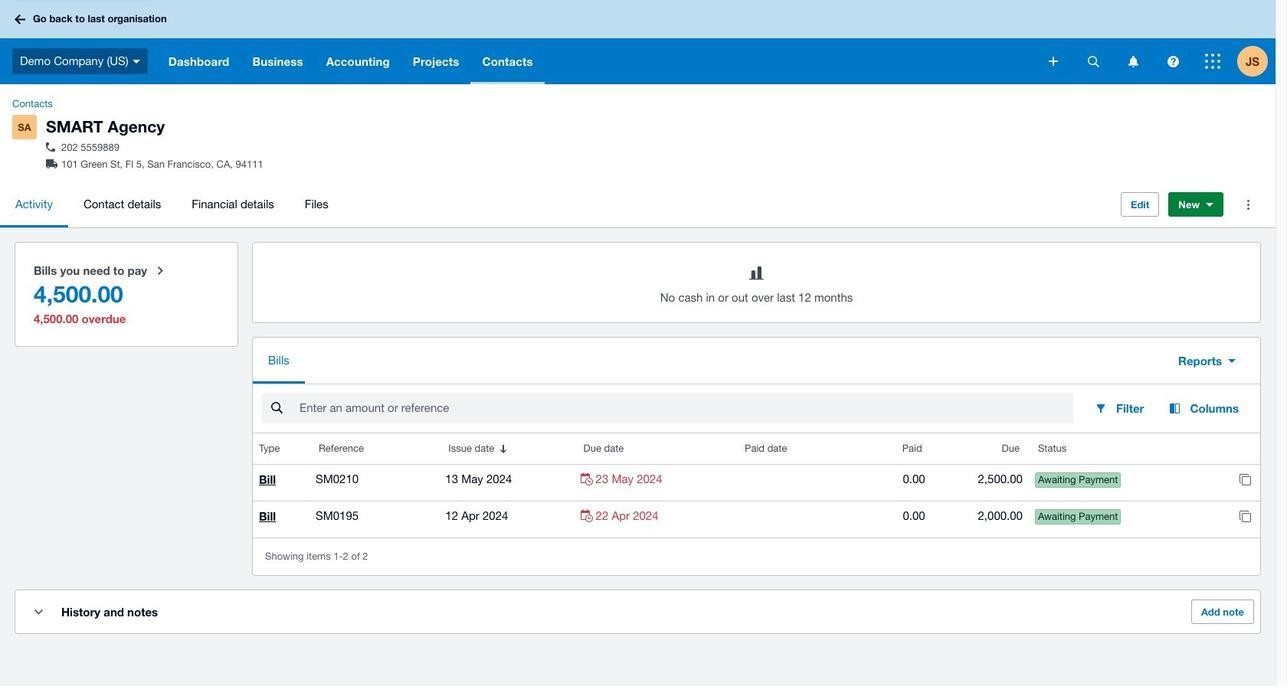 Task type: describe. For each thing, give the bounding box(es) containing it.
0 horizontal spatial svg image
[[15, 14, 25, 24]]

actions menu image
[[1233, 189, 1263, 220]]

customise columns image
[[1163, 402, 1187, 415]]

toggle image
[[34, 610, 43, 615]]



Task type: vqa. For each thing, say whether or not it's contained in the screenshot.
"Gary"
no



Task type: locate. For each thing, give the bounding box(es) containing it.
svg image
[[1205, 54, 1220, 69], [1088, 56, 1099, 67], [1049, 57, 1058, 66], [132, 60, 140, 63]]

2 horizontal spatial svg image
[[1167, 56, 1179, 67]]

list of bills element
[[253, 434, 1260, 538]]

menu
[[0, 182, 1109, 228]]

svg image
[[15, 14, 25, 24], [1128, 56, 1138, 67], [1167, 56, 1179, 67]]

banner
[[0, 0, 1276, 84]]

1 horizontal spatial svg image
[[1128, 56, 1138, 67]]

None radio
[[25, 252, 228, 337]]

Enter an amount or reference field
[[298, 394, 1073, 423]]



